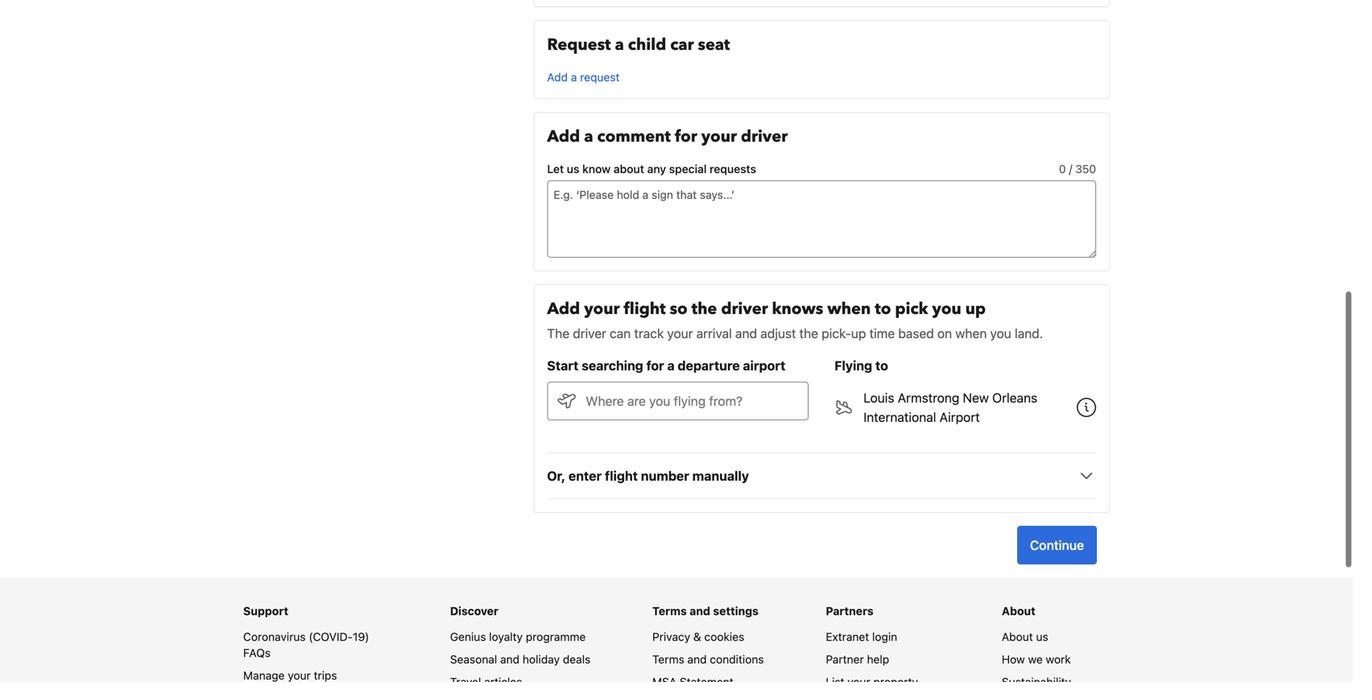 Task type: describe. For each thing, give the bounding box(es) containing it.
or, enter flight number manually button
[[547, 467, 1097, 486]]

19)
[[353, 631, 369, 644]]

flying to
[[835, 358, 889, 373]]

airport
[[743, 358, 786, 373]]

to inside add your flight so the driver knows when to pick you up the driver can track your arrival and adjust the pick-up time based on when you land.
[[875, 298, 891, 320]]

start
[[547, 358, 579, 373]]

us for about
[[1037, 631, 1049, 644]]

flying
[[835, 358, 873, 373]]

programme
[[526, 631, 586, 644]]

request
[[580, 71, 620, 84]]

about us link
[[1002, 631, 1049, 644]]

genius loyalty programme
[[450, 631, 586, 644]]

add a comment for your driver
[[547, 126, 788, 148]]

departure
[[678, 358, 740, 373]]

work
[[1046, 653, 1071, 666]]

add your flight so the driver knows when to pick you up the driver can track your arrival and adjust the pick-up time based on when you land.
[[547, 298, 1044, 341]]

1 horizontal spatial your
[[668, 326, 693, 341]]

airport
[[940, 410, 980, 425]]

genius
[[450, 631, 486, 644]]

driver for the
[[721, 298, 768, 320]]

add inside add your flight so the driver knows when to pick you up the driver can track your arrival and adjust the pick-up time based on when you land.
[[547, 298, 580, 320]]

extranet login link
[[826, 631, 898, 644]]

child
[[628, 34, 667, 56]]

adjust
[[761, 326, 796, 341]]

Where are you flying from? field
[[576, 382, 809, 421]]

armstrong
[[898, 390, 960, 406]]

special
[[669, 162, 707, 176]]

or,
[[547, 469, 566, 484]]

requests
[[710, 162, 757, 176]]

privacy & cookies
[[653, 631, 745, 644]]

a for request
[[571, 71, 577, 84]]

comment
[[598, 126, 671, 148]]

about
[[614, 162, 645, 176]]

any
[[647, 162, 666, 176]]

privacy & cookies link
[[653, 631, 745, 644]]

orleans
[[993, 390, 1038, 406]]

login
[[873, 631, 898, 644]]

arrival
[[697, 326, 732, 341]]

seat
[[698, 34, 730, 56]]

about for about us
[[1002, 631, 1034, 644]]

0 vertical spatial up
[[966, 298, 986, 320]]

seasonal and holiday deals link
[[450, 653, 591, 666]]

partner help
[[826, 653, 890, 666]]

0 horizontal spatial your
[[584, 298, 620, 320]]

terms and conditions
[[653, 653, 764, 666]]

add a request button
[[547, 69, 620, 85]]

request
[[547, 34, 611, 56]]

settings
[[713, 605, 759, 618]]

seasonal
[[450, 653, 497, 666]]

0 vertical spatial when
[[828, 298, 871, 320]]

a for child
[[615, 34, 624, 56]]

350
[[1076, 162, 1097, 176]]

knows
[[772, 298, 824, 320]]

discover
[[450, 605, 499, 618]]

let us know about any special requests
[[547, 162, 757, 176]]

1 vertical spatial you
[[991, 326, 1012, 341]]

0 vertical spatial for
[[675, 126, 698, 148]]

based
[[899, 326, 934, 341]]

terms and conditions link
[[653, 653, 764, 666]]

can
[[610, 326, 631, 341]]

add for add a comment for your driver
[[547, 126, 580, 148]]

conditions
[[710, 653, 764, 666]]

searching
[[582, 358, 644, 373]]

partner help link
[[826, 653, 890, 666]]

number
[[641, 469, 690, 484]]

coronavirus
[[243, 631, 306, 644]]

pick-
[[822, 326, 852, 341]]

flight for so
[[624, 298, 666, 320]]

international
[[864, 410, 937, 425]]

time
[[870, 326, 895, 341]]

terms for terms and conditions
[[653, 653, 685, 666]]

extranet login
[[826, 631, 898, 644]]

privacy
[[653, 631, 691, 644]]

(covid-
[[309, 631, 353, 644]]



Task type: vqa. For each thing, say whether or not it's contained in the screenshot.
carrier to the top
no



Task type: locate. For each thing, give the bounding box(es) containing it.
your
[[702, 126, 737, 148], [584, 298, 620, 320], [668, 326, 693, 341]]

driver up requests
[[741, 126, 788, 148]]

your down so
[[668, 326, 693, 341]]

the down knows
[[800, 326, 819, 341]]

1 vertical spatial your
[[584, 298, 620, 320]]

1 horizontal spatial the
[[800, 326, 819, 341]]

and inside add your flight so the driver knows when to pick you up the driver can track your arrival and adjust the pick-up time based on when you land.
[[736, 326, 757, 341]]

enter
[[569, 469, 602, 484]]

0 vertical spatial you
[[933, 298, 962, 320]]

when right on
[[956, 326, 987, 341]]

a for comment
[[584, 126, 593, 148]]

0 / 350
[[1059, 162, 1097, 176]]

add up let
[[547, 126, 580, 148]]

2 vertical spatial add
[[547, 298, 580, 320]]

flight right enter
[[605, 469, 638, 484]]

the
[[692, 298, 717, 320], [800, 326, 819, 341]]

1 horizontal spatial you
[[991, 326, 1012, 341]]

or, enter flight number manually
[[547, 469, 749, 484]]

0 horizontal spatial up
[[852, 326, 866, 341]]

a left child
[[615, 34, 624, 56]]

help
[[867, 653, 890, 666]]

add for add a request
[[547, 71, 568, 84]]

flight up 'track'
[[624, 298, 666, 320]]

2 vertical spatial your
[[668, 326, 693, 341]]

up right pick
[[966, 298, 986, 320]]

0 horizontal spatial the
[[692, 298, 717, 320]]

cookies
[[705, 631, 745, 644]]

and up privacy & cookies link at bottom
[[690, 605, 711, 618]]

request a child car seat
[[547, 34, 730, 56]]

2 add from the top
[[547, 126, 580, 148]]

and left the adjust
[[736, 326, 757, 341]]

extranet
[[826, 631, 870, 644]]

your up can in the left of the page
[[584, 298, 620, 320]]

how we work
[[1002, 653, 1071, 666]]

how
[[1002, 653, 1025, 666]]

partner
[[826, 653, 864, 666]]

terms down 'privacy'
[[653, 653, 685, 666]]

1 about from the top
[[1002, 605, 1036, 618]]

terms up 'privacy'
[[653, 605, 687, 618]]

know
[[583, 162, 611, 176]]

terms and settings
[[653, 605, 759, 618]]

0 vertical spatial us
[[567, 162, 580, 176]]

a
[[615, 34, 624, 56], [571, 71, 577, 84], [584, 126, 593, 148], [668, 358, 675, 373]]

1 vertical spatial up
[[852, 326, 866, 341]]

us right let
[[567, 162, 580, 176]]

and down loyalty
[[500, 653, 520, 666]]

and for terms and settings
[[690, 605, 711, 618]]

1 vertical spatial flight
[[605, 469, 638, 484]]

your up requests
[[702, 126, 737, 148]]

driver
[[741, 126, 788, 148], [721, 298, 768, 320], [573, 326, 607, 341]]

deals
[[563, 653, 591, 666]]

flight for number
[[605, 469, 638, 484]]

and down &
[[688, 653, 707, 666]]

2 about from the top
[[1002, 631, 1034, 644]]

and for terms and conditions
[[688, 653, 707, 666]]

we
[[1029, 653, 1043, 666]]

3 add from the top
[[547, 298, 580, 320]]

loyalty
[[489, 631, 523, 644]]

1 vertical spatial the
[[800, 326, 819, 341]]

louis armstrong new orleans international airport
[[864, 390, 1038, 425]]

on
[[938, 326, 952, 341]]

1 vertical spatial for
[[647, 358, 665, 373]]

1 vertical spatial when
[[956, 326, 987, 341]]

terms for terms and settings
[[653, 605, 687, 618]]

the right so
[[692, 298, 717, 320]]

about
[[1002, 605, 1036, 618], [1002, 631, 1034, 644]]

1 terms from the top
[[653, 605, 687, 618]]

car
[[671, 34, 694, 56]]

manually
[[693, 469, 749, 484]]

you up on
[[933, 298, 962, 320]]

E.g. 'Please hold a sign that says...' text field
[[547, 180, 1097, 258]]

1 horizontal spatial for
[[675, 126, 698, 148]]

add inside button
[[547, 71, 568, 84]]

add down request
[[547, 71, 568, 84]]

coronavirus (covid-19) faqs
[[243, 631, 369, 660]]

to up time
[[875, 298, 891, 320]]

support
[[243, 605, 288, 618]]

a up know at the left of page
[[584, 126, 593, 148]]

2 terms from the top
[[653, 653, 685, 666]]

a inside button
[[571, 71, 577, 84]]

0 horizontal spatial for
[[647, 358, 665, 373]]

driver up arrival
[[721, 298, 768, 320]]

add
[[547, 71, 568, 84], [547, 126, 580, 148], [547, 298, 580, 320]]

for down 'track'
[[647, 358, 665, 373]]

start searching for a departure airport
[[547, 358, 786, 373]]

up
[[966, 298, 986, 320], [852, 326, 866, 341]]

0 horizontal spatial you
[[933, 298, 962, 320]]

and for seasonal and holiday deals
[[500, 653, 520, 666]]

to
[[875, 298, 891, 320], [876, 358, 889, 373]]

flight
[[624, 298, 666, 320], [605, 469, 638, 484]]

1 horizontal spatial up
[[966, 298, 986, 320]]

/
[[1070, 162, 1073, 176]]

&
[[694, 631, 702, 644]]

land.
[[1015, 326, 1044, 341]]

about up the about us
[[1002, 605, 1036, 618]]

0 vertical spatial the
[[692, 298, 717, 320]]

about for about
[[1002, 605, 1036, 618]]

genius loyalty programme link
[[450, 631, 586, 644]]

about us
[[1002, 631, 1049, 644]]

0 vertical spatial driver
[[741, 126, 788, 148]]

0 horizontal spatial when
[[828, 298, 871, 320]]

how we work link
[[1002, 653, 1071, 666]]

1 horizontal spatial us
[[1037, 631, 1049, 644]]

continue
[[1031, 538, 1085, 553]]

us for let
[[567, 162, 580, 176]]

2 horizontal spatial your
[[702, 126, 737, 148]]

1 horizontal spatial when
[[956, 326, 987, 341]]

track
[[634, 326, 664, 341]]

1 vertical spatial to
[[876, 358, 889, 373]]

0 horizontal spatial us
[[567, 162, 580, 176]]

1 to from the top
[[875, 298, 891, 320]]

faqs
[[243, 647, 271, 660]]

when up pick- on the right
[[828, 298, 871, 320]]

1 vertical spatial driver
[[721, 298, 768, 320]]

new
[[963, 390, 989, 406]]

partners
[[826, 605, 874, 618]]

a left request
[[571, 71, 577, 84]]

us up "how we work"
[[1037, 631, 1049, 644]]

0 vertical spatial terms
[[653, 605, 687, 618]]

so
[[670, 298, 688, 320]]

you
[[933, 298, 962, 320], [991, 326, 1012, 341]]

holiday
[[523, 653, 560, 666]]

1 vertical spatial terms
[[653, 653, 685, 666]]

add a request
[[547, 71, 620, 84]]

us
[[567, 162, 580, 176], [1037, 631, 1049, 644]]

2 vertical spatial driver
[[573, 326, 607, 341]]

0
[[1059, 162, 1066, 176]]

1 add from the top
[[547, 71, 568, 84]]

a left departure
[[668, 358, 675, 373]]

terms
[[653, 605, 687, 618], [653, 653, 685, 666]]

let
[[547, 162, 564, 176]]

0 vertical spatial to
[[875, 298, 891, 320]]

1 vertical spatial add
[[547, 126, 580, 148]]

pick
[[895, 298, 929, 320]]

coronavirus (covid-19) faqs link
[[243, 631, 369, 660]]

for
[[675, 126, 698, 148], [647, 358, 665, 373]]

seasonal and holiday deals
[[450, 653, 591, 666]]

for up special
[[675, 126, 698, 148]]

louis
[[864, 390, 895, 406]]

about up how
[[1002, 631, 1034, 644]]

1 vertical spatial about
[[1002, 631, 1034, 644]]

flight inside add your flight so the driver knows when to pick you up the driver can track your arrival and adjust the pick-up time based on when you land.
[[624, 298, 666, 320]]

up left time
[[852, 326, 866, 341]]

flight inside dropdown button
[[605, 469, 638, 484]]

to right flying
[[876, 358, 889, 373]]

0 vertical spatial about
[[1002, 605, 1036, 618]]

the
[[547, 326, 570, 341]]

2 to from the top
[[876, 358, 889, 373]]

0 vertical spatial your
[[702, 126, 737, 148]]

driver left can in the left of the page
[[573, 326, 607, 341]]

you left land.
[[991, 326, 1012, 341]]

0 vertical spatial add
[[547, 71, 568, 84]]

add up the the
[[547, 298, 580, 320]]

0 vertical spatial flight
[[624, 298, 666, 320]]

1 vertical spatial us
[[1037, 631, 1049, 644]]

continue button
[[1018, 526, 1097, 565]]

driver for your
[[741, 126, 788, 148]]



